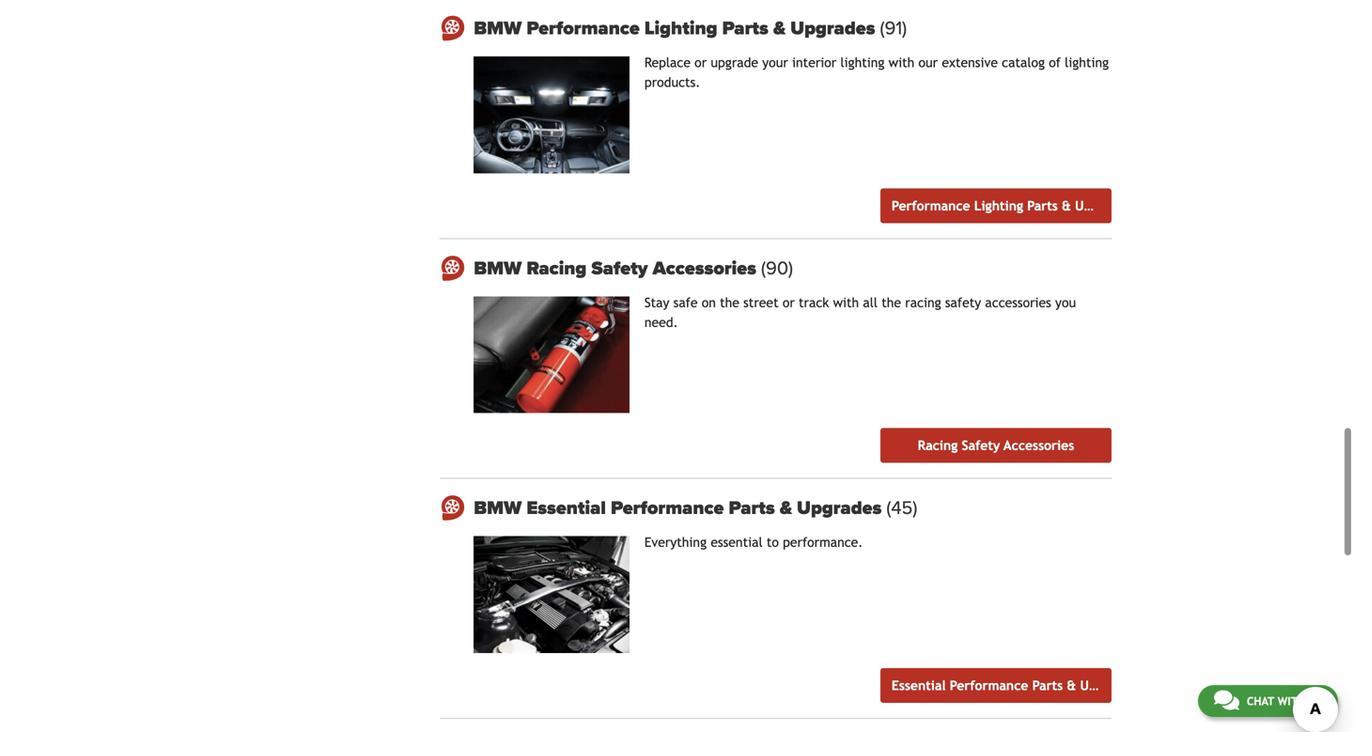 Task type: locate. For each thing, give the bounding box(es) containing it.
stay
[[645, 295, 670, 310]]

your
[[763, 55, 789, 70]]

1 vertical spatial bmw
[[474, 257, 522, 279]]

essential performance parts & upgrades thumbnail image image
[[474, 537, 630, 654]]

0 vertical spatial safety
[[592, 257, 648, 279]]

1 bmw from the top
[[474, 17, 522, 39]]

interior
[[793, 55, 837, 70]]

racing
[[527, 257, 587, 279], [918, 438, 958, 453]]

2 vertical spatial bmw
[[474, 497, 522, 520]]

1 vertical spatial essential
[[892, 678, 946, 694]]

1 vertical spatial safety
[[962, 438, 1001, 453]]

chat with us link
[[1199, 685, 1339, 717]]

racing safety accessories thumbnail image image
[[474, 296, 630, 413]]

parts
[[723, 17, 769, 39], [1028, 198, 1058, 213], [729, 497, 775, 520], [1033, 678, 1063, 694]]

the right on
[[720, 295, 740, 310]]

with left "our"
[[889, 55, 915, 70]]

performance
[[527, 17, 640, 39], [892, 198, 971, 213], [611, 497, 724, 520], [950, 678, 1029, 694]]

essential performance parts & upgrades
[[892, 678, 1137, 694]]

essential performance parts & upgrades link
[[881, 669, 1137, 703]]

performance lighting parts & upgrades thumbnail image image
[[474, 56, 630, 173]]

with inside "replace or upgrade your interior lighting with our extensive catalog of lighting products."
[[889, 55, 915, 70]]

accessories
[[986, 295, 1052, 310]]

2 horizontal spatial with
[[1278, 695, 1306, 708]]

2 vertical spatial with
[[1278, 695, 1306, 708]]

upgrades inside essential performance parts & upgrades link
[[1081, 678, 1137, 694]]

2 bmw from the top
[[474, 257, 522, 279]]

1 the from the left
[[720, 295, 740, 310]]

bmw                                                                                    racing safety accessories link
[[474, 257, 1112, 279]]

0 vertical spatial lighting
[[645, 17, 718, 39]]

the right all
[[882, 295, 902, 310]]

lighting right of
[[1065, 55, 1109, 70]]

or inside "replace or upgrade your interior lighting with our extensive catalog of lighting products."
[[695, 55, 707, 70]]

1 horizontal spatial essential
[[892, 678, 946, 694]]

2 the from the left
[[882, 295, 902, 310]]

lighting right interior
[[841, 55, 885, 70]]

0 vertical spatial with
[[889, 55, 915, 70]]

with left all
[[833, 295, 859, 310]]

2 lighting from the left
[[1065, 55, 1109, 70]]

accessories
[[653, 257, 757, 279], [1004, 438, 1075, 453]]

0 horizontal spatial racing
[[527, 257, 587, 279]]

0 vertical spatial or
[[695, 55, 707, 70]]

0 vertical spatial racing
[[527, 257, 587, 279]]

bmw
[[474, 17, 522, 39], [474, 257, 522, 279], [474, 497, 522, 520]]

1 horizontal spatial lighting
[[975, 198, 1024, 213]]

bmw                                                                                    racing safety accessories
[[474, 257, 762, 279]]

upgrades
[[791, 17, 876, 39], [1076, 198, 1132, 213], [797, 497, 882, 520], [1081, 678, 1137, 694]]

with left the us
[[1278, 695, 1306, 708]]

1 horizontal spatial safety
[[962, 438, 1001, 453]]

safety
[[946, 295, 982, 310]]

you
[[1056, 295, 1077, 310]]

0 horizontal spatial or
[[695, 55, 707, 70]]

0 horizontal spatial lighting
[[645, 17, 718, 39]]

or
[[695, 55, 707, 70], [783, 295, 795, 310]]

1 vertical spatial with
[[833, 295, 859, 310]]

lighting
[[645, 17, 718, 39], [975, 198, 1024, 213]]

racing safety accessories
[[918, 438, 1075, 453]]

0 horizontal spatial the
[[720, 295, 740, 310]]

0 vertical spatial accessories
[[653, 257, 757, 279]]

&
[[774, 17, 786, 39], [1062, 198, 1072, 213], [780, 497, 792, 520], [1067, 678, 1077, 694]]

replace or upgrade your interior lighting with our extensive catalog of lighting products.
[[645, 55, 1109, 90]]

accessories inside racing safety accessories link
[[1004, 438, 1075, 453]]

1 horizontal spatial with
[[889, 55, 915, 70]]

1 horizontal spatial racing
[[918, 438, 958, 453]]

1 vertical spatial accessories
[[1004, 438, 1075, 453]]

with
[[889, 55, 915, 70], [833, 295, 859, 310], [1278, 695, 1306, 708]]

replace
[[645, 55, 691, 70]]

0 horizontal spatial safety
[[592, 257, 648, 279]]

1 horizontal spatial lighting
[[1065, 55, 1109, 70]]

0 horizontal spatial essential
[[527, 497, 606, 520]]

0 vertical spatial bmw
[[474, 17, 522, 39]]

3 bmw from the top
[[474, 497, 522, 520]]

to
[[767, 535, 779, 550]]

safe
[[674, 295, 698, 310]]

performance lighting parts & upgrades link
[[881, 188, 1132, 223]]

everything
[[645, 535, 707, 550]]

1 vertical spatial or
[[783, 295, 795, 310]]

1 horizontal spatial the
[[882, 295, 902, 310]]

racing
[[906, 295, 942, 310]]

bmw                                                                                    performance lighting parts & upgrades
[[474, 17, 880, 39]]

racing safety accessories link
[[881, 428, 1112, 463]]

0 horizontal spatial accessories
[[653, 257, 757, 279]]

or right replace
[[695, 55, 707, 70]]

or left the track
[[783, 295, 795, 310]]

bmw for bmw                                                                                    performance lighting parts & upgrades
[[474, 17, 522, 39]]

1 vertical spatial lighting
[[975, 198, 1024, 213]]

0 horizontal spatial with
[[833, 295, 859, 310]]

0 horizontal spatial lighting
[[841, 55, 885, 70]]

1 horizontal spatial accessories
[[1004, 438, 1075, 453]]

essential
[[527, 497, 606, 520], [892, 678, 946, 694]]

the
[[720, 295, 740, 310], [882, 295, 902, 310]]

1 horizontal spatial or
[[783, 295, 795, 310]]

safety
[[592, 257, 648, 279], [962, 438, 1001, 453]]

lighting
[[841, 55, 885, 70], [1065, 55, 1109, 70]]

track
[[799, 295, 829, 310]]



Task type: describe. For each thing, give the bounding box(es) containing it.
0 vertical spatial essential
[[527, 497, 606, 520]]

of
[[1049, 55, 1061, 70]]

us
[[1309, 695, 1323, 708]]

extensive
[[942, 55, 998, 70]]

catalog
[[1002, 55, 1045, 70]]

upgrades inside performance lighting parts & upgrades link
[[1076, 198, 1132, 213]]

essential
[[711, 535, 763, 550]]

bmw for bmw                                                                                    racing safety accessories
[[474, 257, 522, 279]]

bmw                                                                                    essential performance parts & upgrades
[[474, 497, 887, 520]]

bmw                                                                                    performance lighting parts & upgrades link
[[474, 17, 1112, 39]]

performance.
[[783, 535, 863, 550]]

stay safe on the street or track with all the racing safety accessories you need.
[[645, 295, 1077, 330]]

need.
[[645, 315, 679, 330]]

upgrade
[[711, 55, 759, 70]]

comments image
[[1214, 689, 1240, 712]]

everything essential to performance.
[[645, 535, 863, 550]]

chat
[[1247, 695, 1275, 708]]

street
[[744, 295, 779, 310]]

with inside stay safe on the street or track with all the racing safety accessories you need.
[[833, 295, 859, 310]]

our
[[919, 55, 938, 70]]

performance lighting parts & upgrades
[[892, 198, 1132, 213]]

1 vertical spatial racing
[[918, 438, 958, 453]]

all
[[863, 295, 878, 310]]

1 lighting from the left
[[841, 55, 885, 70]]

bmw                                                                                    essential performance parts & upgrades link
[[474, 497, 1112, 520]]

or inside stay safe on the street or track with all the racing safety accessories you need.
[[783, 295, 795, 310]]

with inside "link"
[[1278, 695, 1306, 708]]

chat with us
[[1247, 695, 1323, 708]]

products.
[[645, 75, 701, 90]]

on
[[702, 295, 716, 310]]

bmw for bmw                                                                                    essential performance parts & upgrades
[[474, 497, 522, 520]]



Task type: vqa. For each thing, say whether or not it's contained in the screenshot.
Price match guarantee at the left of page
no



